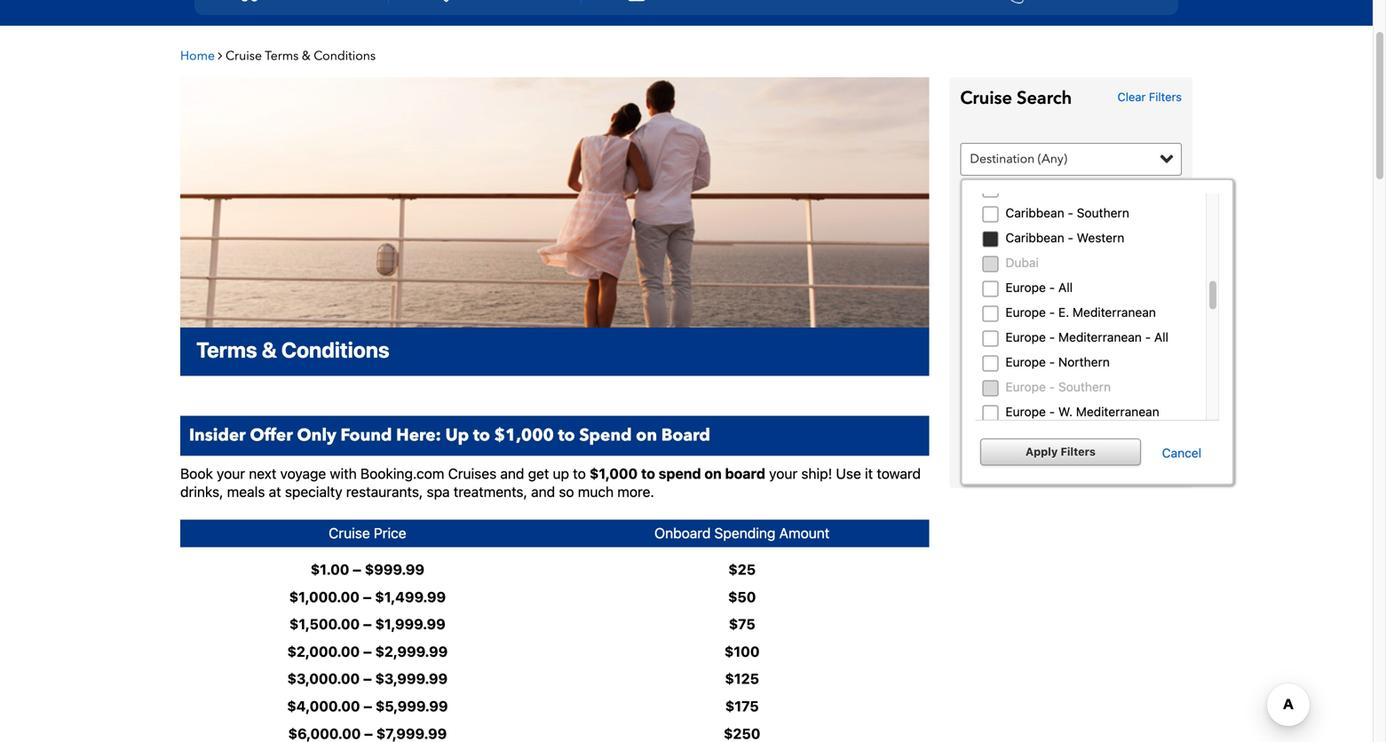 Task type: describe. For each thing, give the bounding box(es) containing it.
dubai
[[1006, 256, 1039, 270]]

$2,000.00
[[287, 643, 360, 660]]

destination ( any )
[[970, 151, 1068, 167]]

cruises
[[448, 465, 497, 482]]

home link
[[180, 48, 218, 64]]

only
[[297, 424, 336, 447]]

terms & conditions
[[196, 338, 390, 363]]

none search field containing cruise search
[[950, 77, 1193, 489]]

$100
[[725, 643, 760, 660]]

cruise price
[[329, 525, 406, 542]]

cancel button
[[1145, 446, 1220, 461]]

and inside your ship! use it toward drinks, meals at specialty restaurants, spa treatments, and so much more.
[[531, 484, 555, 501]]

book your next voyage with booking.com cruises and get up to $1,000 to spend on board
[[180, 465, 766, 482]]

$125
[[725, 671, 759, 688]]

$3,000.00
[[287, 671, 360, 688]]

0 horizontal spatial &
[[262, 338, 277, 363]]

here:
[[396, 424, 441, 447]]

cruise for cruise line ( any )
[[970, 270, 1007, 287]]

– for $1,500.00
[[363, 616, 372, 633]]

$2,000.00 – $2,999.99
[[287, 643, 448, 660]]

departure port ( any )
[[970, 350, 1086, 366]]

- down europe - e. mediterranean
[[1145, 330, 1151, 345]]

next
[[249, 465, 277, 482]]

toward
[[877, 465, 921, 482]]

) for departure port ( any )
[[1082, 350, 1086, 366]]

$1,500.00
[[289, 616, 360, 633]]

$25
[[729, 561, 756, 578]]

$5,999.99
[[376, 698, 448, 715]]

$3,000.00 – $3,999.99
[[287, 671, 448, 688]]

- for caribbean - western
[[1068, 231, 1074, 245]]

it
[[865, 465, 873, 482]]

cruise length any )
[[970, 190, 1082, 207]]

1 vertical spatial conditions
[[281, 338, 390, 363]]

booking.com
[[361, 465, 444, 482]]

offer
[[250, 424, 293, 447]]

$7,999.99
[[376, 725, 447, 742]]

your ship! use it toward drinks, meals at specialty restaurants, spa treatments, and so much more.
[[180, 465, 921, 501]]

- for caribbean - southern
[[1068, 206, 1074, 220]]

dialog containing caribbean - eastern
[[960, 179, 1235, 486]]

insider
[[189, 424, 246, 447]]

w.
[[1059, 405, 1073, 419]]

onboard spending amount
[[655, 525, 830, 542]]

0 vertical spatial $1,000
[[494, 424, 554, 447]]

cruise for cruise search
[[960, 86, 1012, 111]]

$1,000.00 – $1,499.99
[[289, 589, 446, 606]]

southern for europe - southern
[[1059, 380, 1111, 395]]

date
[[1031, 230, 1058, 247]]

your inside your ship! use it toward drinks, meals at specialty restaurants, spa treatments, and so much more.
[[769, 465, 798, 482]]

0 vertical spatial search
[[1017, 86, 1072, 111]]

1 vertical spatial $1,000
[[590, 465, 638, 482]]

spending
[[715, 525, 776, 542]]

cruise terms & conditions
[[226, 48, 376, 64]]

apply filters
[[1026, 445, 1096, 458]]

europe for europe - all
[[1006, 280, 1046, 295]]

$1.00 – $999.99
[[311, 561, 425, 578]]

– for $6,000.00
[[364, 725, 373, 742]]

europe - w. mediterranean
[[1006, 405, 1160, 419]]

any for cruise ship
[[1042, 310, 1064, 327]]

any for departure date
[[1065, 230, 1087, 247]]

destination
[[970, 151, 1035, 167]]

western
[[1077, 231, 1125, 245]]

cruise ship ( any )
[[970, 310, 1068, 327]]

board
[[661, 424, 710, 447]]

clear
[[1118, 90, 1146, 104]]

1 vertical spatial on
[[705, 465, 722, 482]]

europe for europe - southern
[[1006, 380, 1046, 395]]

- for europe - southern
[[1050, 380, 1055, 395]]

board
[[725, 465, 766, 482]]

up
[[445, 424, 469, 447]]

book
[[180, 465, 213, 482]]

caribbean - western
[[1006, 231, 1125, 245]]

europe - northern
[[1006, 355, 1110, 370]]

apply filters link
[[981, 439, 1141, 466]]

ship!
[[801, 465, 832, 482]]

specialty
[[285, 484, 342, 501]]

europe for europe - mediterranean - all
[[1006, 330, 1046, 345]]

- for caribbean - eastern
[[1068, 181, 1074, 196]]

0 vertical spatial all
[[1059, 280, 1073, 295]]

) for cruise line ( any )
[[1062, 270, 1066, 287]]

get
[[528, 465, 549, 482]]

travel menu navigation
[[195, 0, 1179, 15]]

– for $1.00
[[353, 561, 361, 578]]

cruise for cruise terms & conditions
[[226, 48, 262, 64]]

port
[[1031, 350, 1053, 366]]

any up caribbean - eastern
[[1042, 151, 1064, 167]]

( for line
[[1037, 270, 1040, 287]]

spend
[[579, 424, 632, 447]]

e.
[[1059, 305, 1069, 320]]

- for europe - all
[[1050, 280, 1055, 295]]

$50
[[728, 589, 756, 606]]

$1,499.99
[[375, 589, 446, 606]]

eastern
[[1077, 181, 1120, 196]]

– for $3,000.00
[[363, 671, 372, 688]]

much
[[578, 484, 614, 501]]

so
[[559, 484, 574, 501]]

mediterranean for e.
[[1073, 305, 1156, 320]]

europe - southern
[[1006, 380, 1111, 395]]

found
[[341, 424, 392, 447]]

$6,000.00 – $7,999.99
[[288, 725, 447, 742]]

departure date ( any )
[[970, 230, 1091, 247]]

$2,999.99
[[375, 643, 448, 660]]



Task type: vqa. For each thing, say whether or not it's contained in the screenshot.
the standard to the middle
no



Task type: locate. For each thing, give the bounding box(es) containing it.
filters for clear filters
[[1149, 90, 1182, 104]]

1 departure from the top
[[970, 230, 1028, 247]]

1 vertical spatial departure
[[970, 350, 1028, 366]]

- down caribbean - southern
[[1068, 231, 1074, 245]]

1 horizontal spatial $1,000
[[590, 465, 638, 482]]

departure up dubai
[[970, 230, 1028, 247]]

search up destination ( any )
[[1017, 86, 1072, 111]]

) up e.
[[1062, 270, 1066, 287]]

$1,000.00
[[289, 589, 360, 606]]

cruise left ship
[[970, 310, 1007, 327]]

any right length
[[1056, 190, 1078, 207]]

your left the ship!
[[769, 465, 798, 482]]

1 vertical spatial terms
[[196, 338, 257, 363]]

0 vertical spatial terms
[[265, 48, 299, 64]]

- left w. on the right bottom
[[1050, 405, 1055, 419]]

1 vertical spatial filters
[[1061, 445, 1096, 458]]

0 horizontal spatial all
[[1059, 280, 1073, 295]]

1 vertical spatial all
[[1155, 330, 1169, 345]]

departure left port
[[970, 350, 1028, 366]]

terms & conditions image
[[180, 77, 930, 328]]

your up meals
[[217, 465, 245, 482]]

& right the angle right icon
[[302, 48, 311, 64]]

northern
[[1059, 355, 1110, 370]]

2 vertical spatial caribbean
[[1006, 231, 1065, 245]]

europe down departure port ( any )
[[1006, 380, 1046, 395]]

southern for caribbean - southern
[[1077, 206, 1130, 220]]

cruise line ( any )
[[970, 270, 1066, 287]]

1 your from the left
[[217, 465, 245, 482]]

more.
[[618, 484, 654, 501]]

$1.00
[[311, 561, 349, 578]]

any right line
[[1040, 270, 1062, 287]]

mediterranean right w. on the right bottom
[[1076, 405, 1160, 419]]

- right line
[[1050, 280, 1055, 295]]

to
[[473, 424, 490, 447], [558, 424, 575, 447], [573, 465, 586, 482], [641, 465, 655, 482]]

mediterranean up northern
[[1059, 330, 1142, 345]]

0 horizontal spatial on
[[636, 424, 657, 447]]

- left e.
[[1050, 305, 1055, 320]]

)
[[1064, 151, 1068, 167], [1078, 190, 1082, 207], [1087, 230, 1091, 247], [1062, 270, 1066, 287], [1064, 310, 1068, 327], [1082, 350, 1086, 366]]

1 horizontal spatial all
[[1155, 330, 1169, 345]]

) down caribbean - southern
[[1087, 230, 1091, 247]]

1 vertical spatial mediterranean
[[1059, 330, 1142, 345]]

1 horizontal spatial terms
[[265, 48, 299, 64]]

meals
[[227, 484, 265, 501]]

0 vertical spatial mediterranean
[[1073, 305, 1156, 320]]

caribbean down destination ( any )
[[1006, 181, 1065, 196]]

cruise left length
[[970, 190, 1007, 207]]

departure for departure port
[[970, 350, 1028, 366]]

up
[[553, 465, 569, 482]]

3 europe from the top
[[1006, 330, 1046, 345]]

0 vertical spatial departure
[[970, 230, 1028, 247]]

( for ship
[[1038, 310, 1042, 327]]

cruise up $1.00 – $999.99
[[329, 525, 370, 542]]

filters
[[1149, 90, 1182, 104], [1061, 445, 1096, 458]]

– down $1.00 – $999.99
[[363, 589, 372, 606]]

$1,500.00 – $1,999.99
[[289, 616, 446, 633]]

drinks,
[[180, 484, 223, 501]]

– right $1.00
[[353, 561, 361, 578]]

cruise for cruise length any )
[[970, 190, 1007, 207]]

price
[[374, 525, 406, 542]]

all down europe - e. mediterranean
[[1155, 330, 1169, 345]]

2 vertical spatial mediterranean
[[1076, 405, 1160, 419]]

- for europe - northern
[[1050, 355, 1055, 370]]

europe for europe - w. mediterranean
[[1006, 405, 1046, 419]]

caribbean up departure date ( any )
[[1006, 206, 1065, 220]]

1 horizontal spatial filters
[[1149, 90, 1182, 104]]

line
[[1010, 270, 1034, 287]]

1 vertical spatial caribbean
[[1006, 206, 1065, 220]]

conditions
[[314, 48, 376, 64], [281, 338, 390, 363]]

$175
[[725, 698, 759, 715]]

( right line
[[1037, 270, 1040, 287]]

voyage
[[280, 465, 326, 482]]

( right destination
[[1038, 151, 1042, 167]]

1 vertical spatial and
[[531, 484, 555, 501]]

3 caribbean from the top
[[1006, 231, 1065, 245]]

– for $1,000.00
[[363, 589, 372, 606]]

$1,999.99
[[375, 616, 446, 633]]

0 horizontal spatial your
[[217, 465, 245, 482]]

search
[[1017, 86, 1072, 111], [1048, 444, 1094, 461]]

filters right apply
[[1061, 445, 1096, 458]]

$6,000.00
[[288, 725, 361, 742]]

southern up the western
[[1077, 206, 1130, 220]]

$250
[[724, 725, 761, 742]]

caribbean
[[1006, 181, 1065, 196], [1006, 206, 1065, 220], [1006, 231, 1065, 245]]

– for $2,000.00
[[363, 643, 372, 660]]

amount
[[779, 525, 830, 542]]

europe - e. mediterranean
[[1006, 305, 1156, 320]]

cruise for cruise price
[[329, 525, 370, 542]]

1 horizontal spatial and
[[531, 484, 555, 501]]

– down "$2,000.00 – $2,999.99"
[[363, 671, 372, 688]]

departure
[[970, 230, 1028, 247], [970, 350, 1028, 366]]

0 horizontal spatial filters
[[1061, 445, 1096, 458]]

onboard
[[655, 525, 711, 542]]

( right date
[[1061, 230, 1065, 247]]

cruise for cruise ship ( any )
[[970, 310, 1007, 327]]

) up europe - mediterranean - all
[[1064, 310, 1068, 327]]

0 vertical spatial &
[[302, 48, 311, 64]]

all up e.
[[1059, 280, 1073, 295]]

caribbean for caribbean - southern
[[1006, 206, 1065, 220]]

filters for apply filters
[[1061, 445, 1096, 458]]

1 caribbean from the top
[[1006, 181, 1065, 196]]

angle right image
[[218, 49, 222, 62]]

europe
[[1006, 280, 1046, 295], [1006, 305, 1046, 320], [1006, 330, 1046, 345], [1006, 355, 1046, 370], [1006, 380, 1046, 395], [1006, 405, 1046, 419]]

0 vertical spatial and
[[500, 465, 524, 482]]

cruise right the angle right icon
[[226, 48, 262, 64]]

&
[[302, 48, 311, 64], [262, 338, 277, 363]]

spa
[[427, 484, 450, 501]]

europe down ship
[[1006, 330, 1046, 345]]

) down europe - mediterranean - all
[[1082, 350, 1086, 366]]

caribbean - southern
[[1006, 206, 1130, 220]]

0 horizontal spatial and
[[500, 465, 524, 482]]

0 horizontal spatial $1,000
[[494, 424, 554, 447]]

cancel
[[1162, 446, 1202, 461]]

and down get
[[531, 484, 555, 501]]

clear filters
[[1118, 90, 1182, 104]]

1 vertical spatial search
[[1048, 444, 1094, 461]]

dialog
[[960, 179, 1235, 486]]

on left board on the bottom of page
[[636, 424, 657, 447]]

spend
[[659, 465, 701, 482]]

1 horizontal spatial on
[[705, 465, 722, 482]]

mediterranean up europe - mediterranean - all
[[1073, 305, 1156, 320]]

$1,000 up the much
[[590, 465, 638, 482]]

ship
[[1010, 310, 1035, 327]]

insider offer only found here: up to $1,000 to spend on board
[[189, 424, 710, 447]]

– down $3,000.00 – $3,999.99
[[364, 698, 372, 715]]

$3,999.99
[[375, 671, 448, 688]]

) up caribbean - western
[[1078, 190, 1082, 207]]

2 caribbean from the top
[[1006, 206, 1065, 220]]

– for $4,000.00
[[364, 698, 372, 715]]

caribbean for caribbean - eastern
[[1006, 181, 1065, 196]]

0 vertical spatial southern
[[1077, 206, 1130, 220]]

southern
[[1077, 206, 1130, 220], [1059, 380, 1111, 395]]

cruise left line
[[970, 270, 1007, 287]]

filters right clear
[[1149, 90, 1182, 104]]

(
[[1038, 151, 1042, 167], [1061, 230, 1065, 247], [1037, 270, 1040, 287], [1038, 310, 1042, 327], [1057, 350, 1060, 366]]

1 horizontal spatial &
[[302, 48, 311, 64]]

- down europe - northern
[[1050, 380, 1055, 395]]

on left the board
[[705, 465, 722, 482]]

( for date
[[1061, 230, 1065, 247]]

caribbean - eastern
[[1006, 181, 1120, 196]]

0 vertical spatial filters
[[1149, 90, 1182, 104]]

$4,000.00 – $5,999.99
[[287, 698, 448, 715]]

europe for europe - northern
[[1006, 355, 1046, 370]]

( for port
[[1057, 350, 1060, 366]]

length
[[1010, 190, 1049, 207]]

0 vertical spatial on
[[636, 424, 657, 447]]

$75
[[729, 616, 756, 633]]

search down w. on the right bottom
[[1048, 444, 1094, 461]]

any down caribbean - southern
[[1065, 230, 1087, 247]]

) up caribbean - eastern
[[1064, 151, 1068, 167]]

2 your from the left
[[769, 465, 798, 482]]

any right ship
[[1042, 310, 1064, 327]]

home
[[180, 48, 215, 64]]

( right port
[[1057, 350, 1060, 366]]

– down $4,000.00 – $5,999.99
[[364, 725, 373, 742]]

- for europe - w. mediterranean
[[1050, 405, 1055, 419]]

europe down europe - all
[[1006, 305, 1046, 320]]

filters inside search field
[[1149, 90, 1182, 104]]

cruise up destination
[[960, 86, 1012, 111]]

0 horizontal spatial terms
[[196, 338, 257, 363]]

at
[[269, 484, 281, 501]]

- for europe - e. mediterranean
[[1050, 305, 1055, 320]]

europe left w. on the right bottom
[[1006, 405, 1046, 419]]

caribbean for caribbean - western
[[1006, 231, 1065, 245]]

- up caribbean - southern
[[1068, 181, 1074, 196]]

terms right the angle right icon
[[265, 48, 299, 64]]

- up europe - southern
[[1050, 355, 1055, 370]]

1 horizontal spatial your
[[769, 465, 798, 482]]

mediterranean for w.
[[1076, 405, 1160, 419]]

2 departure from the top
[[970, 350, 1028, 366]]

& up the offer at bottom
[[262, 338, 277, 363]]

1 europe from the top
[[1006, 280, 1046, 295]]

- up port
[[1050, 330, 1055, 345]]

–
[[353, 561, 361, 578], [363, 589, 372, 606], [363, 616, 372, 633], [363, 643, 372, 660], [363, 671, 372, 688], [364, 698, 372, 715], [364, 725, 373, 742]]

any for cruise line
[[1040, 270, 1062, 287]]

cruise search
[[960, 86, 1072, 111]]

all
[[1059, 280, 1073, 295], [1155, 330, 1169, 345]]

any for departure port
[[1060, 350, 1082, 366]]

) for departure date ( any )
[[1087, 230, 1091, 247]]

and left get
[[500, 465, 524, 482]]

) for cruise ship ( any )
[[1064, 310, 1068, 327]]

1 vertical spatial &
[[262, 338, 277, 363]]

southern down northern
[[1059, 380, 1111, 395]]

$999.99
[[365, 561, 425, 578]]

restaurants,
[[346, 484, 423, 501]]

$4,000.00
[[287, 698, 360, 715]]

$1,000
[[494, 424, 554, 447], [590, 465, 638, 482]]

caribbean up dubai
[[1006, 231, 1065, 245]]

clear filters link
[[1118, 88, 1182, 106]]

- for europe - mediterranean - all
[[1050, 330, 1055, 345]]

treatments,
[[454, 484, 528, 501]]

use
[[836, 465, 861, 482]]

europe - mediterranean - all
[[1006, 330, 1169, 345]]

0 vertical spatial conditions
[[314, 48, 376, 64]]

2 europe from the top
[[1006, 305, 1046, 320]]

departure for departure date
[[970, 230, 1028, 247]]

terms up insider at left
[[196, 338, 257, 363]]

- up caribbean - western
[[1068, 206, 1074, 220]]

europe down dubai
[[1006, 280, 1046, 295]]

search link
[[960, 427, 1182, 478]]

5 europe from the top
[[1006, 380, 1046, 395]]

– down "$1,000.00 – $1,499.99"
[[363, 616, 372, 633]]

europe for europe - e. mediterranean
[[1006, 305, 1046, 320]]

0 vertical spatial caribbean
[[1006, 181, 1065, 196]]

1 vertical spatial southern
[[1059, 380, 1111, 395]]

( right ship
[[1038, 310, 1042, 327]]

any down europe - mediterranean - all
[[1060, 350, 1082, 366]]

apply
[[1026, 445, 1058, 458]]

6 europe from the top
[[1006, 405, 1046, 419]]

$1,000 up get
[[494, 424, 554, 447]]

with
[[330, 465, 357, 482]]

None search field
[[950, 77, 1193, 489]]

– down $1,500.00 – $1,999.99
[[363, 643, 372, 660]]

4 europe from the top
[[1006, 355, 1046, 370]]

europe up europe - southern
[[1006, 355, 1046, 370]]

your
[[217, 465, 245, 482], [769, 465, 798, 482]]

mediterranean
[[1073, 305, 1156, 320], [1059, 330, 1142, 345], [1076, 405, 1160, 419]]



